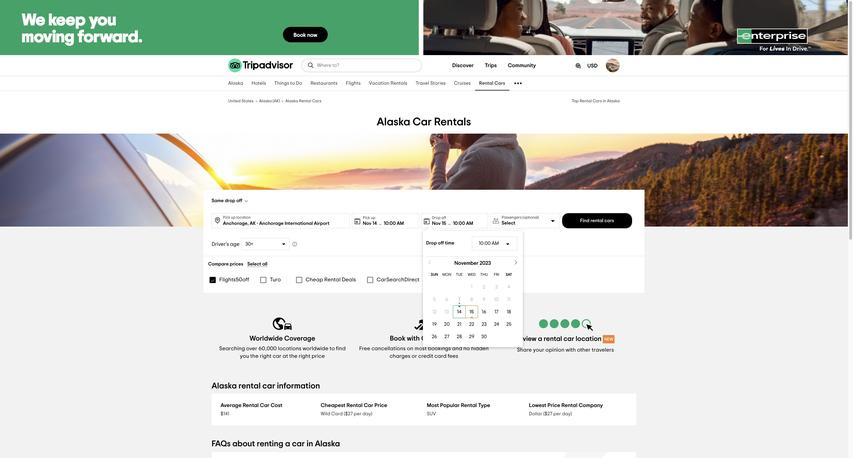 Task type: describe. For each thing, give the bounding box(es) containing it.
renting
[[257, 440, 283, 449]]

(optional)
[[523, 216, 539, 220]]

car up share your opinion with other travelers
[[564, 336, 574, 343]]

same
[[212, 199, 224, 203]]

share your opinion with other travelers
[[517, 347, 614, 353]]

carsearchdirect
[[377, 277, 420, 283]]

thu nov 30 2023 cell
[[478, 331, 490, 343]]

and
[[452, 346, 462, 352]]

cheapest
[[321, 403, 345, 409]]

sat nov 25 2023 cell
[[503, 319, 515, 331]]

charges
[[390, 354, 411, 359]]

fri nov 10 2023 cell
[[490, 294, 503, 306]]

$141
[[221, 412, 229, 417]]

november 2023 grid
[[423, 261, 523, 343]]

thu nov 09 2023 cell
[[478, 294, 490, 306]]

alaska for alaska car rentals
[[377, 117, 410, 128]]

priceline
[[440, 277, 462, 283]]

profile picture image
[[606, 59, 620, 72]]

passengers (optional) select
[[502, 216, 539, 226]]

alaska for alaska
[[228, 81, 243, 86]]

fri nov 17 2023 cell
[[490, 306, 503, 319]]

1 the from the left
[[250, 354, 259, 359]]

prices
[[230, 262, 243, 267]]

tue nov 21 2023 cell
[[453, 319, 466, 331]]

cars for alaska rental cars
[[312, 99, 321, 103]]

up for drop off
[[231, 216, 236, 220]]

restaurants link
[[306, 76, 342, 91]]

2
[[483, 285, 485, 290]]

searching
[[219, 346, 245, 352]]

or
[[412, 354, 417, 359]]

dollar
[[529, 412, 542, 417]]

vacation rentals
[[369, 81, 407, 86]]

locations
[[278, 346, 301, 352]]

am for 15
[[466, 221, 473, 226]]

car for cheapest rental car price
[[364, 403, 373, 409]]

thu
[[480, 273, 488, 277]]

22
[[469, 322, 474, 327]]

sun nov 19 2023 cell
[[428, 319, 441, 331]]

1 vertical spatial select
[[247, 262, 261, 267]]

1 ($27 from the left
[[344, 412, 353, 417]]

nov for nov 14
[[363, 221, 371, 226]]

wed nov 22 2023 cell
[[466, 319, 478, 331]]

60,000
[[259, 346, 277, 352]]

pick for drop off
[[223, 216, 230, 220]]

at
[[283, 354, 288, 359]]

rental up dollar ($27 per day)
[[562, 403, 578, 409]]

1 price from the left
[[375, 403, 387, 409]]

faqs
[[212, 440, 231, 449]]

fees
[[448, 354, 458, 359]]

most popular rental type
[[427, 403, 490, 409]]

company
[[579, 403, 603, 409]]

0 horizontal spatial rentals
[[391, 81, 407, 86]]

1 vertical spatial a
[[285, 440, 290, 449]]

2023
[[480, 261, 491, 266]]

cruises
[[454, 81, 471, 86]]

hidden
[[471, 346, 489, 352]]

up for nov 15
[[371, 216, 375, 220]]

2 price from the left
[[548, 403, 560, 409]]

pick up
[[363, 216, 375, 220]]

8
[[470, 298, 473, 302]]

17
[[495, 310, 499, 315]]

row containing 19
[[428, 319, 515, 331]]

1 right from the left
[[260, 354, 272, 359]]

passengers
[[502, 216, 522, 220]]

1 vertical spatial in
[[307, 440, 313, 449]]

14 inside cell
[[457, 310, 462, 315]]

find
[[580, 219, 590, 223]]

search image
[[308, 62, 314, 69]]

2 right from the left
[[299, 354, 310, 359]]

10:00 am for nov 14
[[384, 221, 404, 226]]

thu nov 23 2023 cell
[[478, 319, 490, 331]]

sun
[[431, 273, 438, 277]]

do
[[296, 81, 302, 86]]

suv
[[427, 412, 436, 417]]

car right renting in the left bottom of the page
[[292, 440, 305, 449]]

compare prices
[[208, 262, 243, 267]]

30
[[481, 335, 487, 340]]

23
[[482, 322, 487, 327]]

0 vertical spatial to
[[290, 81, 295, 86]]

community button
[[502, 59, 542, 72]]

find rental cars button
[[562, 213, 632, 229]]

fri nov 03 2023 cell
[[490, 281, 503, 294]]

City or Airport text field
[[223, 214, 347, 228]]

tripadvisor image
[[228, 59, 293, 72]]

usd
[[588, 63, 598, 69]]

mon
[[443, 273, 451, 277]]

car up 'cost' at the bottom left of page
[[262, 382, 275, 391]]

stories
[[430, 81, 446, 86]]

bookings
[[428, 346, 451, 352]]

rental for alaska rental car information
[[239, 382, 261, 391]]

1 vertical spatial with
[[566, 347, 576, 353]]

sun nov 26 2023 cell
[[428, 331, 441, 343]]

tue nov 28 2023 cell
[[453, 331, 466, 343]]

1 horizontal spatial cars
[[495, 81, 505, 86]]

6
[[446, 298, 448, 302]]

18
[[507, 310, 511, 315]]

worldwide
[[303, 346, 328, 352]]

10:00 for 15
[[453, 221, 465, 226]]

sun nov 05 2023 cell
[[428, 294, 441, 306]]

trips button
[[479, 59, 502, 72]]

(ak)
[[273, 99, 280, 103]]

new
[[604, 337, 613, 342]]

rental right 'top'
[[580, 99, 592, 103]]

2 horizontal spatial am
[[492, 241, 499, 246]]

credit
[[418, 354, 433, 359]]

card
[[435, 354, 447, 359]]

cruises link
[[450, 76, 475, 91]]

wed nov 29 2023 cell
[[466, 331, 478, 343]]

row containing 1
[[428, 281, 515, 294]]

7
[[458, 298, 461, 302]]

sat nov 18 2023 cell
[[503, 306, 515, 319]]

sun nov 12 2023 cell
[[428, 306, 441, 319]]

30+
[[245, 242, 253, 247]]

all
[[262, 262, 268, 267]]

cars for top rental cars in alaska
[[593, 99, 602, 103]]

fri
[[494, 273, 499, 277]]

find
[[336, 346, 346, 352]]

19
[[432, 322, 437, 327]]

am for 14
[[397, 221, 404, 226]]

cheap rental deals
[[306, 277, 356, 283]]

Search search field
[[317, 62, 416, 69]]

off for drop off time
[[438, 241, 444, 246]]

hotels link
[[247, 76, 270, 91]]

mon nov 27 2023 cell
[[441, 331, 453, 343]]

21
[[457, 322, 461, 327]]

travel
[[416, 81, 429, 86]]

worldwide coverage
[[250, 335, 315, 342]]

alaska (ak)
[[259, 99, 280, 103]]

time
[[445, 241, 454, 246]]

driver's age
[[212, 242, 240, 247]]

travel stories link
[[412, 76, 450, 91]]

rental cars link
[[475, 76, 509, 91]]

cost
[[271, 403, 282, 409]]

tue
[[456, 273, 463, 277]]

alaska for alaska rental cars
[[285, 99, 298, 103]]

wed nov 01 2023 cell
[[466, 281, 478, 294]]

3
[[495, 285, 498, 290]]

usd button
[[569, 58, 603, 73]]

row group inside the november 2023 grid
[[428, 281, 517, 343]]

things to do
[[274, 81, 302, 86]]

other
[[577, 347, 591, 353]]



Task type: locate. For each thing, give the bounding box(es) containing it.
1 horizontal spatial select
[[502, 221, 515, 226]]

1 horizontal spatial nov
[[432, 221, 441, 226]]

select left all
[[247, 262, 261, 267]]

up down the "drop"
[[231, 216, 236, 220]]

off right the "drop"
[[236, 199, 242, 203]]

0 horizontal spatial 15
[[442, 221, 446, 226]]

alaska inside 'alaska' link
[[228, 81, 243, 86]]

sat nov 11 2023 cell
[[503, 294, 515, 306]]

rental right find
[[591, 219, 604, 223]]

thu nov 02 2023 cell
[[478, 281, 490, 294]]

united
[[228, 99, 241, 103]]

($27 down cheapest rental car price
[[344, 412, 353, 417]]

0 horizontal spatial up
[[231, 216, 236, 220]]

1 horizontal spatial day)
[[562, 412, 572, 417]]

1 horizontal spatial am
[[466, 221, 473, 226]]

1 nov from the left
[[363, 221, 371, 226]]

0 horizontal spatial am
[[397, 221, 404, 226]]

drop off time
[[426, 241, 454, 246]]

10:00 am for nov 15
[[453, 221, 473, 226]]

10:00 for 14
[[384, 221, 396, 226]]

nov 14
[[363, 221, 377, 226]]

1 horizontal spatial rental
[[544, 336, 562, 343]]

select down passengers
[[502, 221, 515, 226]]

10:00 right the nov 15
[[453, 221, 465, 226]]

0 horizontal spatial 14
[[373, 221, 377, 226]]

searching over 60,000 locations worldwide to find you the right car at the right price
[[219, 346, 346, 359]]

to inside searching over 60,000 locations worldwide to find you the right car at the right price
[[330, 346, 335, 352]]

14
[[373, 221, 377, 226], [457, 310, 462, 315]]

2 row from the top
[[428, 281, 515, 294]]

1 horizontal spatial rentals
[[434, 117, 471, 128]]

20
[[444, 322, 450, 327]]

0 horizontal spatial location
[[236, 216, 251, 220]]

1 horizontal spatial a
[[538, 336, 542, 343]]

nov down pick up
[[363, 221, 371, 226]]

rental down trips button
[[479, 81, 494, 86]]

0 horizontal spatial 10:00 am
[[384, 221, 404, 226]]

2 vertical spatial rental
[[239, 382, 261, 391]]

2 horizontal spatial cars
[[593, 99, 602, 103]]

tue nov 07 2023 cell
[[453, 294, 466, 306]]

0 horizontal spatial with
[[407, 335, 420, 342]]

1 pick from the left
[[223, 216, 230, 220]]

pick up the nov 14
[[363, 216, 370, 220]]

alaska inside alaska (ak) link
[[259, 99, 272, 103]]

rental down 'do'
[[299, 99, 311, 103]]

lowest
[[529, 403, 546, 409]]

deals
[[342, 277, 356, 283]]

find rental cars
[[580, 219, 614, 223]]

the right at in the left bottom of the page
[[289, 354, 298, 359]]

fri nov 24 2023 cell
[[490, 319, 503, 331]]

0 vertical spatial 15
[[442, 221, 446, 226]]

the
[[250, 354, 259, 359], [289, 354, 298, 359]]

1 row from the top
[[428, 269, 515, 281]]

sat nov 04 2023 cell
[[503, 281, 515, 294]]

cars down restaurants "link"
[[312, 99, 321, 103]]

vacation
[[369, 81, 390, 86]]

popular
[[440, 403, 460, 409]]

hotels
[[252, 81, 266, 86]]

opinion
[[546, 347, 565, 353]]

1 horizontal spatial car
[[364, 403, 373, 409]]

to left find
[[330, 346, 335, 352]]

1 horizontal spatial 14
[[457, 310, 462, 315]]

pick down same drop off
[[223, 216, 230, 220]]

alaska rental car information
[[212, 382, 320, 391]]

16
[[482, 310, 486, 315]]

0 vertical spatial off
[[236, 199, 242, 203]]

car for average rental car cost
[[260, 403, 269, 409]]

10:00 right the nov 14
[[384, 221, 396, 226]]

10:00 up 2023
[[479, 241, 491, 246]]

rental for find rental cars
[[591, 219, 604, 223]]

0 horizontal spatial nov
[[363, 221, 371, 226]]

0 vertical spatial select
[[502, 221, 515, 226]]

2 the from the left
[[289, 354, 298, 359]]

alaska link
[[224, 76, 247, 91]]

the down over
[[250, 354, 259, 359]]

5 row from the top
[[428, 319, 515, 331]]

None search field
[[302, 59, 421, 72]]

cars down trips button
[[495, 81, 505, 86]]

0 vertical spatial in
[[603, 99, 606, 103]]

1 horizontal spatial 10:00
[[453, 221, 465, 226]]

free cancellations on most bookings and no hidden charges or credit card fees
[[359, 346, 489, 359]]

0 horizontal spatial day)
[[363, 412, 372, 417]]

10:00 am
[[384, 221, 404, 226], [453, 221, 473, 226], [479, 241, 499, 246]]

1 vertical spatial off
[[442, 216, 446, 220]]

select inside "passengers (optional) select"
[[502, 221, 515, 226]]

1 horizontal spatial pick
[[363, 216, 370, 220]]

review
[[515, 336, 537, 343]]

mon nov 20 2023 cell
[[441, 319, 453, 331]]

cancellations
[[372, 346, 406, 352]]

drop for drop off
[[432, 216, 441, 220]]

15 inside cell
[[470, 310, 474, 315]]

row containing sun
[[428, 269, 515, 281]]

row containing 26
[[428, 331, 515, 343]]

with down the review a rental car location new
[[566, 347, 576, 353]]

over
[[246, 346, 257, 352]]

1 vertical spatial location
[[576, 336, 602, 343]]

0 horizontal spatial car
[[260, 403, 269, 409]]

rentals
[[391, 81, 407, 86], [434, 117, 471, 128]]

alaska car rentals
[[377, 117, 471, 128]]

0 horizontal spatial price
[[375, 403, 387, 409]]

coverage
[[284, 335, 315, 342]]

28
[[457, 335, 462, 340]]

27
[[444, 335, 449, 340]]

right down 60,000
[[260, 354, 272, 359]]

rental
[[591, 219, 604, 223], [544, 336, 562, 343], [239, 382, 261, 391]]

1 vertical spatial drop
[[426, 241, 437, 246]]

flights
[[346, 81, 361, 86]]

1 vertical spatial 15
[[470, 310, 474, 315]]

november 2023
[[455, 261, 491, 266]]

drop up the nov 15
[[432, 216, 441, 220]]

up up the nov 14
[[371, 216, 375, 220]]

a right renting in the left bottom of the page
[[285, 440, 290, 449]]

rental inside button
[[591, 219, 604, 223]]

states
[[242, 99, 254, 103]]

car inside searching over 60,000 locations worldwide to find you the right car at the right price
[[273, 354, 282, 359]]

cars
[[495, 81, 505, 86], [312, 99, 321, 103], [593, 99, 602, 103]]

0 horizontal spatial right
[[260, 354, 272, 359]]

14 right mon nov 13 2023 cell
[[457, 310, 462, 315]]

confidence
[[421, 335, 458, 342]]

row containing 5
[[428, 294, 515, 306]]

10:00 am up 2023
[[479, 241, 499, 246]]

wild
[[321, 412, 330, 417]]

tue nov 14 2023 cell
[[453, 306, 466, 319]]

0 horizontal spatial 10:00
[[384, 221, 396, 226]]

right down worldwide
[[299, 354, 310, 359]]

rental left the type
[[461, 403, 477, 409]]

off for drop off
[[442, 216, 446, 220]]

6 row from the top
[[428, 331, 515, 343]]

cars right 'top'
[[593, 99, 602, 103]]

14 down pick up
[[373, 221, 377, 226]]

things
[[274, 81, 289, 86]]

2 pick from the left
[[363, 216, 370, 220]]

12
[[432, 310, 437, 315]]

location down same drop off
[[236, 216, 251, 220]]

same drop off
[[212, 199, 242, 203]]

rental cars
[[479, 81, 505, 86]]

4
[[508, 285, 510, 290]]

2 ($27 from the left
[[543, 412, 552, 417]]

0 vertical spatial 14
[[373, 221, 377, 226]]

thu nov 16 2023 cell
[[478, 306, 490, 319]]

off
[[236, 199, 242, 203], [442, 216, 446, 220], [438, 241, 444, 246]]

to left 'do'
[[290, 81, 295, 86]]

mon nov 06 2023 cell
[[441, 294, 453, 306]]

book
[[390, 335, 406, 342]]

2 up from the left
[[371, 216, 375, 220]]

rental
[[479, 81, 494, 86], [299, 99, 311, 103], [580, 99, 592, 103], [324, 277, 341, 283], [243, 403, 259, 409], [347, 403, 363, 409], [461, 403, 477, 409], [562, 403, 578, 409]]

worldwide
[[250, 335, 283, 342]]

location
[[236, 216, 251, 220], [576, 336, 602, 343]]

rental up "wild card ($27 per day)"
[[347, 403, 363, 409]]

rental right average
[[243, 403, 259, 409]]

3 row from the top
[[428, 294, 515, 306]]

row containing 12
[[428, 306, 515, 319]]

1 horizontal spatial up
[[371, 216, 375, 220]]

0 horizontal spatial a
[[285, 440, 290, 449]]

1 horizontal spatial to
[[330, 346, 335, 352]]

9
[[483, 298, 486, 302]]

off up the nov 15
[[442, 216, 446, 220]]

15
[[442, 221, 446, 226], [470, 310, 474, 315]]

($27
[[344, 412, 353, 417], [543, 412, 552, 417]]

15 right the tue nov 14 2023 cell
[[470, 310, 474, 315]]

1 up from the left
[[231, 216, 236, 220]]

1 horizontal spatial per
[[553, 412, 561, 417]]

nov down drop off
[[432, 221, 441, 226]]

trips
[[485, 63, 497, 68]]

about
[[232, 440, 255, 449]]

25
[[506, 322, 512, 327]]

car
[[564, 336, 574, 343], [273, 354, 282, 359], [262, 382, 275, 391], [292, 440, 305, 449]]

lowest price rental company
[[529, 403, 603, 409]]

2 per from the left
[[553, 412, 561, 417]]

1
[[471, 285, 473, 290]]

1 day) from the left
[[363, 412, 372, 417]]

most
[[415, 346, 427, 352]]

mon nov 13 2023 cell
[[441, 306, 453, 319]]

november
[[455, 261, 479, 266]]

0 vertical spatial location
[[236, 216, 251, 220]]

0 horizontal spatial select
[[247, 262, 261, 267]]

wed nov 15 2023 cell
[[466, 306, 478, 319]]

2 nov from the left
[[432, 221, 441, 226]]

wed nov 08 2023 cell
[[466, 294, 478, 306]]

1 vertical spatial 14
[[457, 310, 462, 315]]

row group containing 1
[[428, 281, 517, 343]]

wed
[[468, 273, 476, 277]]

travel stories
[[416, 81, 446, 86]]

1 per from the left
[[354, 412, 362, 417]]

nov for nov 15
[[432, 221, 441, 226]]

rental up opinion
[[544, 336, 562, 343]]

1 horizontal spatial right
[[299, 354, 310, 359]]

0 horizontal spatial rental
[[239, 382, 261, 391]]

0 horizontal spatial in
[[307, 440, 313, 449]]

1 horizontal spatial price
[[548, 403, 560, 409]]

11
[[507, 298, 511, 302]]

1 horizontal spatial the
[[289, 354, 298, 359]]

sat
[[506, 273, 512, 277]]

1 vertical spatial rentals
[[434, 117, 471, 128]]

cheap
[[306, 277, 323, 283]]

1 horizontal spatial 15
[[470, 310, 474, 315]]

24
[[494, 322, 499, 327]]

drop for drop off time
[[426, 241, 437, 246]]

1 horizontal spatial ($27
[[543, 412, 552, 417]]

0 horizontal spatial ($27
[[344, 412, 353, 417]]

2 horizontal spatial car
[[413, 117, 432, 128]]

discover button
[[447, 59, 479, 72]]

1 horizontal spatial in
[[603, 99, 606, 103]]

community
[[508, 63, 536, 68]]

0 horizontal spatial pick
[[223, 216, 230, 220]]

per down cheapest rental car price
[[354, 412, 362, 417]]

review a rental car location new
[[515, 336, 613, 343]]

row group
[[428, 281, 517, 343]]

0 horizontal spatial the
[[250, 354, 259, 359]]

share
[[517, 347, 532, 353]]

pick
[[223, 216, 230, 220], [363, 216, 370, 220]]

0 vertical spatial a
[[538, 336, 542, 343]]

1 vertical spatial to
[[330, 346, 335, 352]]

2 vertical spatial off
[[438, 241, 444, 246]]

1 horizontal spatial location
[[576, 336, 602, 343]]

advertisement region
[[0, 0, 848, 55]]

1 vertical spatial rental
[[544, 336, 562, 343]]

0 vertical spatial with
[[407, 335, 420, 342]]

10:00 am right the nov 14
[[384, 221, 404, 226]]

row
[[428, 269, 515, 281], [428, 281, 515, 294], [428, 294, 515, 306], [428, 306, 515, 319], [428, 319, 515, 331], [428, 331, 515, 343]]

2 horizontal spatial rental
[[591, 219, 604, 223]]

0 vertical spatial rentals
[[391, 81, 407, 86]]

average
[[221, 403, 242, 409]]

0 vertical spatial rental
[[591, 219, 604, 223]]

day) down cheapest rental car price
[[363, 412, 372, 417]]

pick for nov 15
[[363, 216, 370, 220]]

per down lowest price rental company at the right of the page
[[553, 412, 561, 417]]

drop left time
[[426, 241, 437, 246]]

rental left deals
[[324, 277, 341, 283]]

card
[[331, 412, 343, 417]]

1 horizontal spatial with
[[566, 347, 576, 353]]

10:00 am right the nov 15
[[453, 221, 473, 226]]

4 row from the top
[[428, 306, 515, 319]]

cars
[[605, 219, 614, 223]]

0 horizontal spatial to
[[290, 81, 295, 86]]

am right the nov 15
[[466, 221, 473, 226]]

top
[[572, 99, 579, 103]]

compare
[[208, 262, 229, 267]]

day) down lowest price rental company at the right of the page
[[562, 412, 572, 417]]

2 horizontal spatial 10:00
[[479, 241, 491, 246]]

5
[[433, 298, 436, 302]]

0 vertical spatial drop
[[432, 216, 441, 220]]

29
[[469, 335, 474, 340]]

alaska for alaska (ak)
[[259, 99, 272, 103]]

most
[[427, 403, 439, 409]]

2 day) from the left
[[562, 412, 572, 417]]

am right the nov 14
[[397, 221, 404, 226]]

location up other at the right of page
[[576, 336, 602, 343]]

($27 right dollar at the bottom right
[[543, 412, 552, 417]]

with up 'on'
[[407, 335, 420, 342]]

off left time
[[438, 241, 444, 246]]

a up the your
[[538, 336, 542, 343]]

0 horizontal spatial per
[[354, 412, 362, 417]]

car left at in the left bottom of the page
[[273, 354, 282, 359]]

dollar ($27 per day)
[[529, 412, 572, 417]]

0 horizontal spatial cars
[[312, 99, 321, 103]]

am up the 'fri'
[[492, 241, 499, 246]]

1 horizontal spatial 10:00 am
[[453, 221, 473, 226]]

alaska for alaska rental car information
[[212, 382, 237, 391]]

rental up average rental car cost
[[239, 382, 261, 391]]

2 horizontal spatial 10:00 am
[[479, 241, 499, 246]]

15 down drop off
[[442, 221, 446, 226]]



Task type: vqa. For each thing, say whether or not it's contained in the screenshot.
"day)" to the right
yes



